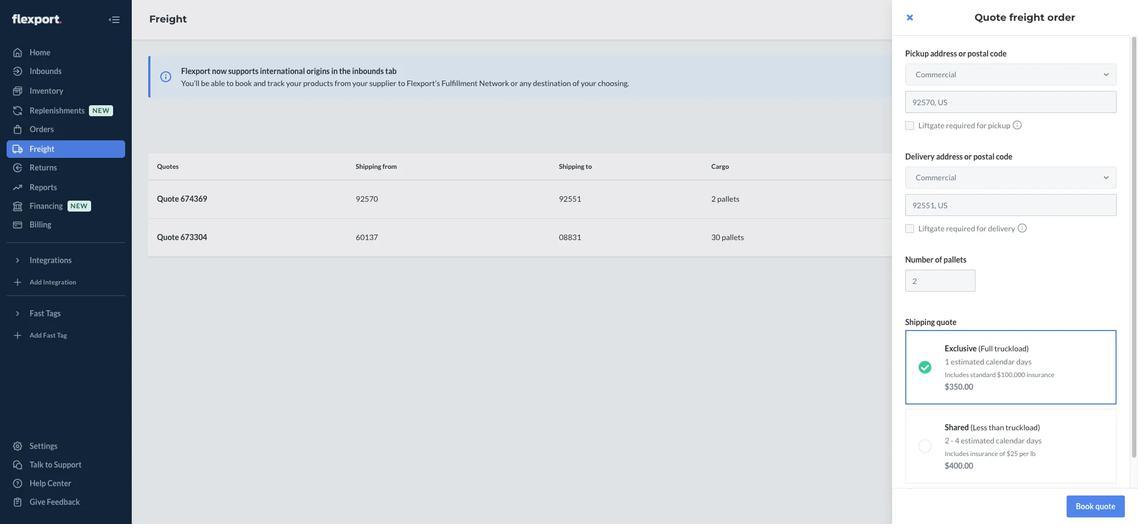 Task type: locate. For each thing, give the bounding box(es) containing it.
None number field
[[905, 270, 976, 292]]

includes
[[945, 371, 969, 379], [945, 450, 969, 458]]

0 vertical spatial includes
[[945, 371, 969, 379]]

1 vertical spatial insurance
[[970, 450, 998, 458]]

0 vertical spatial estimated
[[951, 357, 985, 367]]

1 vertical spatial required
[[946, 224, 975, 233]]

includes up $400.00
[[945, 450, 969, 458]]

required
[[946, 121, 975, 130], [946, 224, 975, 233]]

0 vertical spatial of
[[935, 255, 942, 265]]

for
[[977, 121, 987, 130], [977, 224, 987, 233]]

or
[[959, 49, 966, 58], [964, 152, 972, 161]]

0 vertical spatial address
[[930, 49, 957, 58]]

1 vertical spatial estimated
[[961, 437, 995, 446]]

None checkbox
[[905, 224, 914, 233]]

quote for book quote
[[1096, 502, 1116, 512]]

1 vertical spatial quote
[[1096, 502, 1116, 512]]

1 vertical spatial liftgate
[[919, 224, 945, 233]]

0 vertical spatial or
[[959, 49, 966, 58]]

freight
[[1009, 12, 1045, 24]]

insurance inside shared (less than truckload) 2 - 4 estimated calendar days includes insurance of $25 per lb $400.00
[[970, 450, 998, 458]]

2 includes from the top
[[945, 450, 969, 458]]

for left pickup
[[977, 121, 987, 130]]

liftgate required for delivery
[[919, 224, 1015, 233]]

0 vertical spatial code
[[990, 49, 1007, 58]]

1 vertical spatial or
[[964, 152, 972, 161]]

address right the pickup
[[930, 49, 957, 58]]

2 required from the top
[[946, 224, 975, 233]]

standard
[[970, 371, 996, 379]]

0 vertical spatial postal
[[968, 49, 989, 58]]

1 vertical spatial includes
[[945, 450, 969, 458]]

1 for from the top
[[977, 121, 987, 130]]

shipping
[[905, 318, 935, 327]]

of left pallets
[[935, 255, 942, 265]]

None checkbox
[[905, 121, 914, 130]]

2 for from the top
[[977, 224, 987, 233]]

or down liftgate required for pickup on the right top of page
[[964, 152, 972, 161]]

truckload) up the per
[[1006, 423, 1040, 433]]

$350.00
[[945, 383, 973, 392]]

1 required from the top
[[946, 121, 975, 130]]

liftgate up delivery
[[919, 121, 945, 130]]

quote right 'book'
[[1096, 502, 1116, 512]]

liftgate required for pickup
[[919, 121, 1011, 130]]

truckload) inside exclusive (full truckload) 1 estimated calendar days includes standard $100,000 insurance $350.00
[[995, 344, 1029, 354]]

postal down quote
[[968, 49, 989, 58]]

or for pickup
[[959, 49, 966, 58]]

calendar up $25
[[996, 437, 1025, 446]]

$25
[[1007, 450, 1018, 458]]

required up pallets
[[946, 224, 975, 233]]

1 horizontal spatial insurance
[[1027, 371, 1055, 379]]

1 includes from the top
[[945, 371, 969, 379]]

postal for pickup address or postal code
[[968, 49, 989, 58]]

includes inside exclusive (full truckload) 1 estimated calendar days includes standard $100,000 insurance $350.00
[[945, 371, 969, 379]]

insurance inside exclusive (full truckload) 1 estimated calendar days includes standard $100,000 insurance $350.00
[[1027, 371, 1055, 379]]

0 horizontal spatial insurance
[[970, 450, 998, 458]]

of
[[935, 255, 942, 265], [1000, 450, 1005, 458]]

shipping quote
[[905, 318, 957, 327]]

0 vertical spatial quote
[[937, 318, 957, 327]]

close image
[[907, 13, 913, 22]]

truckload)
[[995, 344, 1029, 354], [1006, 423, 1040, 433]]

(full
[[978, 344, 993, 354]]

insurance down (less
[[970, 450, 998, 458]]

1 vertical spatial truckload)
[[1006, 423, 1040, 433]]

(less
[[971, 423, 987, 433]]

1
[[945, 357, 949, 367]]

quote right shipping
[[937, 318, 957, 327]]

pickup
[[905, 49, 929, 58]]

1 vertical spatial calendar
[[996, 437, 1025, 446]]

1 vertical spatial address
[[936, 152, 963, 161]]

for for delivery
[[977, 224, 987, 233]]

1 vertical spatial code
[[996, 152, 1013, 161]]

estimated
[[951, 357, 985, 367], [961, 437, 995, 446]]

book quote button
[[1067, 496, 1125, 518]]

days up 'lb'
[[1027, 437, 1042, 446]]

0 vertical spatial days
[[1017, 357, 1032, 367]]

1 vertical spatial postal
[[973, 152, 995, 161]]

exclusive
[[945, 344, 977, 354]]

estimated down (less
[[961, 437, 995, 446]]

1 vertical spatial days
[[1027, 437, 1042, 446]]

calendar
[[986, 357, 1015, 367], [996, 437, 1025, 446]]

0 vertical spatial liftgate
[[919, 121, 945, 130]]

code
[[990, 49, 1007, 58], [996, 152, 1013, 161]]

0 vertical spatial required
[[946, 121, 975, 130]]

calendar inside shared (less than truckload) 2 - 4 estimated calendar days includes insurance of $25 per lb $400.00
[[996, 437, 1025, 446]]

includes up $350.00
[[945, 371, 969, 379]]

days up the $100,000
[[1017, 357, 1032, 367]]

0 horizontal spatial quote
[[937, 318, 957, 327]]

than
[[989, 423, 1004, 433]]

postal down pickup
[[973, 152, 995, 161]]

calendar up the $100,000
[[986, 357, 1015, 367]]

quote inside button
[[1096, 502, 1116, 512]]

shared
[[945, 423, 969, 433]]

postal
[[968, 49, 989, 58], [973, 152, 995, 161]]

lb
[[1030, 450, 1036, 458]]

code for delivery address or postal code
[[996, 152, 1013, 161]]

-
[[951, 437, 954, 446]]

0 vertical spatial truckload)
[[995, 344, 1029, 354]]

shared (less than truckload) 2 - 4 estimated calendar days includes insurance of $25 per lb $400.00
[[945, 423, 1042, 471]]

quote
[[937, 318, 957, 327], [1096, 502, 1116, 512]]

insurance
[[1027, 371, 1055, 379], [970, 450, 998, 458]]

1 horizontal spatial quote
[[1096, 502, 1116, 512]]

days
[[1017, 357, 1032, 367], [1027, 437, 1042, 446]]

insurance right the $100,000
[[1027, 371, 1055, 379]]

of left $25
[[1000, 450, 1005, 458]]

1 horizontal spatial of
[[1000, 450, 1005, 458]]

liftgate
[[919, 121, 945, 130], [919, 224, 945, 233]]

or right the pickup
[[959, 49, 966, 58]]

truckload) right (full
[[995, 344, 1029, 354]]

2 liftgate from the top
[[919, 224, 945, 233]]

0 vertical spatial for
[[977, 121, 987, 130]]

1 liftgate from the top
[[919, 121, 945, 130]]

$400.00
[[945, 462, 973, 471]]

address for pickup
[[930, 49, 957, 58]]

1 vertical spatial of
[[1000, 450, 1005, 458]]

for left delivery
[[977, 224, 987, 233]]

0 vertical spatial calendar
[[986, 357, 1015, 367]]

code down quote
[[990, 49, 1007, 58]]

address right delivery
[[936, 152, 963, 161]]

exclusive (full truckload) 1 estimated calendar days includes standard $100,000 insurance $350.00
[[945, 344, 1055, 392]]

address
[[930, 49, 957, 58], [936, 152, 963, 161]]

number
[[905, 255, 934, 265]]

required up delivery address or postal code
[[946, 121, 975, 130]]

estimated down exclusive
[[951, 357, 985, 367]]

code down pickup
[[996, 152, 1013, 161]]

U.S. address only text field
[[905, 91, 1117, 113]]

pallets
[[944, 255, 967, 265]]

1 vertical spatial for
[[977, 224, 987, 233]]

liftgate up number of pallets
[[919, 224, 945, 233]]

0 vertical spatial insurance
[[1027, 371, 1055, 379]]



Task type: describe. For each thing, give the bounding box(es) containing it.
delivery
[[905, 152, 935, 161]]

order
[[1048, 12, 1076, 24]]

truckload) inside shared (less than truckload) 2 - 4 estimated calendar days includes insurance of $25 per lb $400.00
[[1006, 423, 1040, 433]]

$100,000
[[997, 371, 1025, 379]]

check circle image
[[919, 361, 932, 374]]

0 horizontal spatial of
[[935, 255, 942, 265]]

book quote
[[1076, 502, 1116, 512]]

delivery
[[988, 224, 1015, 233]]

liftgate for liftgate required for pickup
[[919, 121, 945, 130]]

book
[[1076, 502, 1094, 512]]

days inside shared (less than truckload) 2 - 4 estimated calendar days includes insurance of $25 per lb $400.00
[[1027, 437, 1042, 446]]

quote freight order
[[975, 12, 1076, 24]]

liftgate for liftgate required for delivery
[[919, 224, 945, 233]]

address for delivery
[[936, 152, 963, 161]]

pickup
[[988, 121, 1011, 130]]

postal for delivery address or postal code
[[973, 152, 995, 161]]

required for pickup
[[946, 121, 975, 130]]

for for pickup
[[977, 121, 987, 130]]

includes inside shared (less than truckload) 2 - 4 estimated calendar days includes insurance of $25 per lb $400.00
[[945, 450, 969, 458]]

quote for shipping quote
[[937, 318, 957, 327]]

per
[[1019, 450, 1029, 458]]

calendar inside exclusive (full truckload) 1 estimated calendar days includes standard $100,000 insurance $350.00
[[986, 357, 1015, 367]]

number of pallets
[[905, 255, 967, 265]]

estimated inside shared (less than truckload) 2 - 4 estimated calendar days includes insurance of $25 per lb $400.00
[[961, 437, 995, 446]]

required for delivery
[[946, 224, 975, 233]]

quote
[[975, 12, 1007, 24]]

2
[[945, 437, 949, 446]]

code for pickup address or postal code
[[990, 49, 1007, 58]]

delivery address or postal code
[[905, 152, 1013, 161]]

or for delivery
[[964, 152, 972, 161]]

4
[[955, 437, 960, 446]]

of inside shared (less than truckload) 2 - 4 estimated calendar days includes insurance of $25 per lb $400.00
[[1000, 450, 1005, 458]]

estimated inside exclusive (full truckload) 1 estimated calendar days includes standard $100,000 insurance $350.00
[[951, 357, 985, 367]]

U.S. address only text field
[[905, 194, 1117, 216]]

pickup address or postal code
[[905, 49, 1007, 58]]

days inside exclusive (full truckload) 1 estimated calendar days includes standard $100,000 insurance $350.00
[[1017, 357, 1032, 367]]



Task type: vqa. For each thing, say whether or not it's contained in the screenshot.
"EXCLUSIVE (FULL TRUCKLOAD) 1 ESTIMATED CALENDAR DAYS INCLUDES STANDARD $100,000 INSURANCE $350.00"
yes



